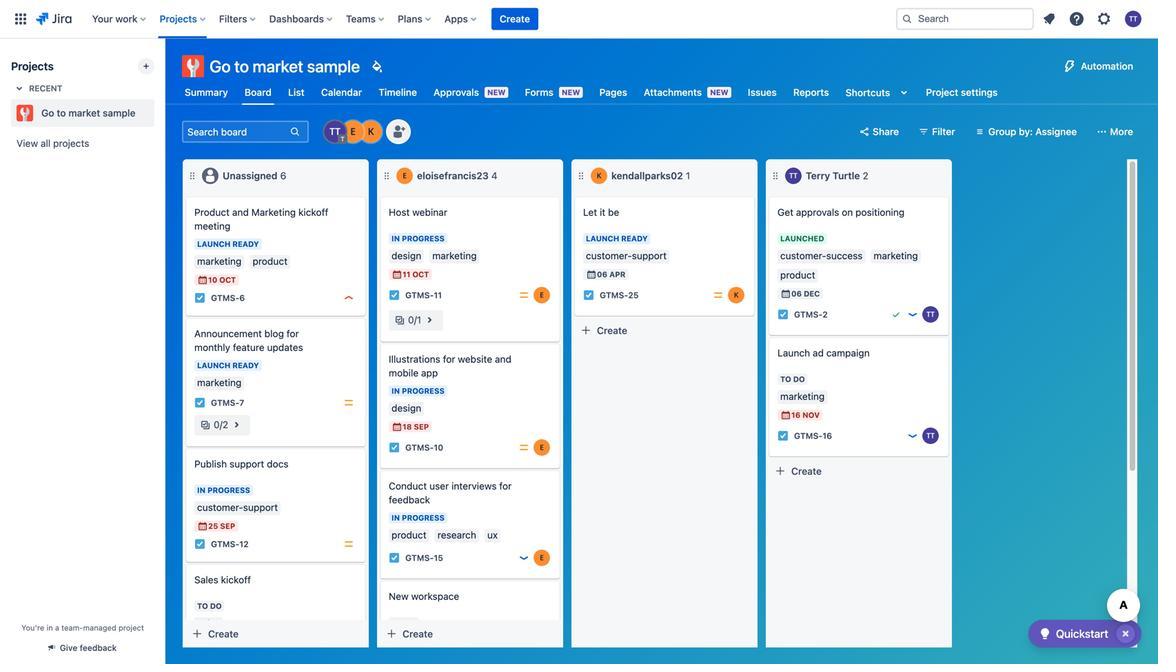 Task type: locate. For each thing, give the bounding box(es) containing it.
new workspace
[[389, 591, 460, 602]]

tab list containing board
[[174, 80, 1009, 105]]

1 horizontal spatial oct
[[413, 270, 429, 279]]

task image
[[584, 290, 595, 301], [195, 397, 206, 408], [778, 430, 789, 441], [389, 442, 400, 453], [195, 638, 206, 649]]

mobile
[[389, 367, 419, 379]]

primary element
[[8, 0, 886, 38]]

0 horizontal spatial feedback
[[80, 643, 117, 653]]

jira image
[[36, 11, 72, 27], [36, 11, 72, 27]]

medium image
[[713, 290, 724, 301], [344, 397, 355, 408], [519, 442, 530, 453], [344, 539, 355, 550]]

due date: 06 april 2024 image
[[586, 269, 597, 280], [586, 269, 597, 280]]

1 horizontal spatial 0
[[408, 314, 414, 326]]

to do
[[781, 375, 805, 384], [197, 602, 222, 611], [392, 618, 416, 627]]

to do down sales
[[197, 602, 222, 611]]

projects
[[53, 138, 89, 149]]

0 horizontal spatial and
[[232, 207, 249, 218]]

06 for it
[[597, 270, 608, 279]]

0 horizontal spatial to do
[[197, 602, 222, 611]]

1 vertical spatial eloisefrancis23 image
[[534, 287, 550, 304]]

create image up illustrations
[[372, 335, 389, 351]]

gtms-6 link
[[211, 292, 245, 304]]

feature
[[233, 342, 265, 353]]

help image
[[1069, 11, 1086, 27]]

gtms- down 10 oct on the top
[[211, 293, 240, 303]]

1 horizontal spatial 10
[[434, 443, 444, 452]]

apr
[[610, 270, 626, 279]]

Search board text field
[[183, 122, 288, 141]]

create image for launch
[[762, 328, 778, 345]]

to do for new
[[392, 618, 416, 627]]

1 vertical spatial 6
[[240, 293, 245, 303]]

0 vertical spatial market
[[253, 57, 304, 76]]

0 horizontal spatial sep
[[220, 522, 235, 531]]

announcement
[[195, 328, 262, 339]]

0 horizontal spatial to
[[57, 107, 66, 119]]

0 vertical spatial and
[[232, 207, 249, 218]]

gtms- for launch ad campaign
[[795, 431, 823, 441]]

issues link
[[746, 80, 780, 105]]

your work
[[92, 13, 138, 24]]

1 horizontal spatial 06
[[792, 289, 802, 298]]

launched
[[781, 234, 825, 243]]

approvals
[[797, 207, 840, 218]]

eloisefrancis23 image up host
[[397, 168, 413, 184]]

in progress down conduct
[[392, 514, 445, 523]]

task image down due date: 10 october 2023 element
[[195, 292, 206, 304]]

progress down publish support docs
[[208, 486, 250, 495]]

campaign
[[827, 347, 870, 359]]

1 vertical spatial kickoff
[[221, 574, 251, 586]]

task image
[[389, 290, 400, 301], [195, 292, 206, 304], [778, 309, 789, 320], [195, 539, 206, 550], [389, 553, 400, 564]]

settings
[[962, 87, 998, 98]]

create image for get
[[762, 188, 778, 204]]

0 vertical spatial feedback
[[389, 494, 430, 506]]

create left 17
[[208, 628, 239, 640]]

eloisefrancis23 image
[[534, 439, 550, 456]]

summary
[[185, 87, 228, 98]]

0 vertical spatial /
[[414, 314, 417, 326]]

ready up apr
[[622, 234, 648, 243]]

0 vertical spatial 6
[[280, 170, 286, 181]]

project settings link
[[924, 80, 1001, 105]]

for
[[287, 328, 299, 339], [443, 354, 456, 365], [500, 480, 512, 492]]

tab list
[[174, 80, 1009, 105]]

oct up "gtms-11"
[[413, 270, 429, 279]]

terry turtle image
[[923, 306, 940, 323], [923, 428, 940, 444]]

0 left show subtasks icon
[[408, 314, 414, 326]]

/ left show subtasks icon
[[414, 314, 417, 326]]

task image left gtms-15 link
[[389, 553, 400, 564]]

1 horizontal spatial for
[[443, 354, 456, 365]]

0 vertical spatial low image
[[908, 309, 919, 320]]

attachments
[[644, 87, 702, 98]]

in down "mobile" on the left of the page
[[392, 387, 400, 396]]

create button
[[492, 8, 539, 30], [575, 319, 755, 341], [770, 460, 949, 482], [186, 623, 366, 645], [381, 623, 560, 645]]

give feedback
[[60, 643, 117, 653]]

new
[[488, 88, 506, 97], [562, 88, 581, 97], [711, 88, 729, 97], [389, 591, 409, 602]]

0 / 1
[[408, 314, 422, 326]]

publish
[[195, 458, 227, 470]]

2 vertical spatial for
[[500, 480, 512, 492]]

new right forms
[[562, 88, 581, 97]]

go to market sample up list
[[210, 57, 360, 76]]

create project image
[[141, 61, 152, 72]]

kendallparks02 1
[[612, 170, 691, 181]]

create image
[[178, 188, 195, 204], [372, 188, 389, 204], [567, 188, 584, 204], [178, 309, 195, 326], [372, 335, 389, 351], [372, 572, 389, 588]]

1 vertical spatial /
[[220, 419, 223, 430]]

new right approvals
[[488, 88, 506, 97]]

1 vertical spatial go
[[41, 107, 54, 119]]

in progress for publish
[[197, 486, 250, 495]]

do up due date: 16 november 2023 element
[[794, 375, 805, 384]]

new left issues link
[[711, 88, 729, 97]]

sample left add to starred "image"
[[103, 107, 136, 119]]

gtms- down 06 dec
[[795, 310, 823, 319]]

launch down it
[[586, 234, 620, 243]]

0
[[408, 314, 414, 326], [214, 419, 220, 430]]

due date: 10 october 2023 image
[[197, 275, 208, 286], [197, 275, 208, 286]]

launch
[[586, 234, 620, 243], [197, 240, 231, 249], [778, 347, 811, 359], [197, 361, 231, 370]]

go up 'summary'
[[210, 57, 231, 76]]

ready for it
[[622, 234, 648, 243]]

launch ad campaign
[[778, 347, 870, 359]]

1 vertical spatial and
[[495, 354, 512, 365]]

1 vertical spatial 16
[[823, 431, 833, 441]]

your
[[92, 13, 113, 24]]

for right interviews at left bottom
[[500, 480, 512, 492]]

6 right unassigned
[[280, 170, 286, 181]]

1 horizontal spatial market
[[253, 57, 304, 76]]

do down sales kickoff
[[210, 602, 222, 611]]

kickoff
[[299, 207, 329, 218], [221, 574, 251, 586]]

2 vertical spatial 2
[[223, 419, 228, 430]]

more button
[[1091, 121, 1142, 143]]

in
[[46, 624, 53, 633]]

1 vertical spatial do
[[210, 602, 222, 611]]

1 vertical spatial 06
[[792, 289, 802, 298]]

kickoff right sales
[[221, 574, 251, 586]]

0 horizontal spatial 6
[[240, 293, 245, 303]]

1 terry turtle image from the top
[[923, 306, 940, 323]]

progress down app
[[402, 387, 445, 396]]

in down publish
[[197, 486, 206, 495]]

banner
[[0, 0, 1159, 39]]

due date: 11 october 2023 image
[[392, 269, 403, 280]]

projects up the "sidebar navigation" image
[[160, 13, 197, 24]]

2 vertical spatial to do
[[392, 618, 416, 627]]

teams button
[[342, 8, 390, 30]]

due date: 25 september 2023 image
[[197, 521, 208, 532], [197, 521, 208, 532]]

view all projects
[[17, 138, 89, 149]]

dashboards button
[[265, 8, 338, 30]]

0 horizontal spatial sample
[[103, 107, 136, 119]]

0 horizontal spatial 1
[[417, 314, 422, 326]]

create button for announcement blog for monthly feature updates
[[186, 623, 366, 645]]

eloisefrancis23 image
[[397, 168, 413, 184], [534, 287, 550, 304], [534, 550, 550, 566]]

0 vertical spatial to
[[781, 375, 792, 384]]

you're
[[21, 624, 44, 633]]

to down sales
[[197, 602, 208, 611]]

0 horizontal spatial kickoff
[[221, 574, 251, 586]]

0 horizontal spatial 16
[[792, 411, 801, 420]]

1 vertical spatial go to market sample
[[41, 107, 136, 119]]

2 vertical spatial eloisefrancis23 image
[[534, 550, 550, 566]]

due date: 06 december 2023 image
[[781, 288, 792, 299]]

06 left dec
[[792, 289, 802, 298]]

1 horizontal spatial sep
[[414, 423, 429, 431]]

in down conduct
[[392, 514, 400, 523]]

0 vertical spatial terry turtle image
[[923, 306, 940, 323]]

feedback down conduct
[[389, 494, 430, 506]]

0 vertical spatial sep
[[414, 423, 429, 431]]

plans button
[[394, 8, 437, 30]]

2 vertical spatial to
[[392, 618, 403, 627]]

1 vertical spatial low image
[[908, 430, 919, 441]]

create button inside the primary element
[[492, 8, 539, 30]]

gtms-
[[406, 290, 434, 300], [600, 290, 629, 300], [211, 293, 240, 303], [795, 310, 823, 319], [211, 398, 240, 408], [795, 431, 823, 441], [406, 443, 434, 452], [211, 539, 240, 549], [406, 553, 434, 563], [211, 639, 240, 648]]

task image down due date: 11 october 2023 image
[[389, 290, 400, 301]]

1 horizontal spatial go to market sample
[[210, 57, 360, 76]]

gtms- down 25 sep
[[211, 539, 240, 549]]

2 for 0 / 2
[[223, 419, 228, 430]]

website
[[458, 354, 493, 365]]

automation button
[[1057, 55, 1142, 77]]

to up due date: 16 november 2023 element
[[781, 375, 792, 384]]

conduct
[[389, 480, 427, 492]]

do
[[794, 375, 805, 384], [210, 602, 222, 611], [405, 618, 416, 627]]

1 vertical spatial feedback
[[80, 643, 117, 653]]

1 vertical spatial to
[[197, 602, 208, 611]]

2 horizontal spatial 2
[[863, 170, 869, 181]]

managed
[[83, 624, 116, 633]]

0 horizontal spatial 06
[[597, 270, 608, 279]]

0 horizontal spatial 2
[[223, 419, 228, 430]]

2
[[863, 170, 869, 181], [823, 310, 828, 319], [223, 419, 228, 430]]

webinar
[[413, 207, 448, 218]]

1 horizontal spatial 1
[[686, 170, 691, 181]]

create down gtms-16 link
[[792, 465, 822, 477]]

due date: 16 november 2023 image
[[781, 410, 792, 421], [781, 410, 792, 421]]

to do for launch
[[781, 375, 805, 384]]

1 horizontal spatial sample
[[307, 57, 360, 76]]

launch ready down "meeting"
[[197, 240, 259, 249]]

low image
[[908, 309, 919, 320], [908, 430, 919, 441]]

workspace
[[412, 591, 460, 602]]

banner containing your work
[[0, 0, 1159, 39]]

0 vertical spatial projects
[[160, 13, 197, 24]]

1 vertical spatial 11
[[434, 290, 442, 300]]

project settings
[[927, 87, 998, 98]]

updates
[[267, 342, 303, 353]]

2 horizontal spatial to
[[781, 375, 792, 384]]

11 inside due date: 11 october 2023 element
[[403, 270, 411, 279]]

give
[[60, 643, 77, 653]]

sep inside due date: 25 september 2023 element
[[220, 522, 235, 531]]

apps button
[[441, 8, 482, 30]]

in progress down host webinar on the left top of the page
[[392, 234, 445, 243]]

2 horizontal spatial for
[[500, 480, 512, 492]]

progress down host webinar on the left top of the page
[[402, 234, 445, 243]]

create image for announcement
[[178, 309, 195, 326]]

sep inside "due date: 18 september 2023" element
[[414, 423, 429, 431]]

10
[[208, 276, 217, 285], [434, 443, 444, 452]]

0 horizontal spatial 11
[[403, 270, 411, 279]]

host
[[389, 207, 410, 218]]

due date: 18 september 2023 image
[[392, 421, 403, 433], [392, 421, 403, 433]]

0 vertical spatial 1
[[686, 170, 691, 181]]

11 up "gtms-11"
[[403, 270, 411, 279]]

in down host
[[392, 234, 400, 243]]

1 horizontal spatial to do
[[392, 618, 416, 627]]

/ left show subtasks image
[[220, 419, 223, 430]]

share
[[873, 126, 900, 137]]

2 vertical spatial do
[[405, 618, 416, 627]]

create right apps popup button
[[500, 13, 530, 24]]

and right website
[[495, 354, 512, 365]]

1 low image from the top
[[908, 309, 919, 320]]

get
[[778, 207, 794, 218]]

eloisefrancis23 image right medium icon
[[534, 287, 550, 304]]

automation
[[1082, 60, 1134, 72]]

2 horizontal spatial do
[[794, 375, 805, 384]]

summary link
[[182, 80, 231, 105]]

create image up new workspace
[[372, 572, 389, 588]]

oct for and
[[219, 276, 236, 285]]

go to market sample link
[[11, 99, 149, 127]]

due date: 06 december 2023 element
[[781, 288, 821, 299]]

feedback down 'managed'
[[80, 643, 117, 653]]

to
[[235, 57, 249, 76], [57, 107, 66, 119]]

1 horizontal spatial to
[[235, 57, 249, 76]]

gtms- for get approvals on positioning
[[795, 310, 823, 319]]

in progress down app
[[392, 387, 445, 396]]

15
[[434, 553, 444, 563]]

1 horizontal spatial feedback
[[389, 494, 430, 506]]

0 vertical spatial 06
[[597, 270, 608, 279]]

create inside the primary element
[[500, 13, 530, 24]]

to
[[781, 375, 792, 384], [197, 602, 208, 611], [392, 618, 403, 627]]

due date: 06 december 2023 image
[[781, 288, 792, 299]]

1 horizontal spatial do
[[405, 618, 416, 627]]

1 horizontal spatial projects
[[160, 13, 197, 24]]

task image left gtms-17 link
[[195, 638, 206, 649]]

1 right kendallparks02 at the right of page
[[686, 170, 691, 181]]

oct
[[413, 270, 429, 279], [219, 276, 236, 285]]

2 terry turtle image from the top
[[923, 428, 940, 444]]

launch down monthly
[[197, 361, 231, 370]]

feedback inside the conduct user interviews for feedback
[[389, 494, 430, 506]]

1 horizontal spatial 11
[[434, 290, 442, 300]]

6 up announcement
[[240, 293, 245, 303]]

create image
[[762, 188, 778, 204], [762, 328, 778, 345], [178, 439, 195, 456], [372, 461, 389, 478], [178, 555, 195, 572]]

create image for conduct
[[372, 461, 389, 478]]

market up list
[[253, 57, 304, 76]]

0 vertical spatial 2
[[863, 170, 869, 181]]

to down new workspace
[[392, 618, 403, 627]]

shortcuts
[[846, 87, 891, 98]]

gtms- down 06 apr
[[600, 290, 629, 300]]

and right product
[[232, 207, 249, 218]]

for left website
[[443, 354, 456, 365]]

gtms- down 16 nov at the bottom right of the page
[[795, 431, 823, 441]]

do down new workspace
[[405, 618, 416, 627]]

progress for illustrations
[[402, 387, 445, 396]]

gtms- down sales kickoff
[[211, 639, 240, 648]]

0 vertical spatial for
[[287, 328, 299, 339]]

gtms- for host webinar
[[406, 290, 434, 300]]

to do up due date: 16 november 2023 element
[[781, 375, 805, 384]]

1 vertical spatial 0
[[214, 419, 220, 430]]

for up the updates
[[287, 328, 299, 339]]

1 vertical spatial projects
[[11, 60, 54, 73]]

0 left show subtasks image
[[214, 419, 220, 430]]

create image up product
[[178, 188, 195, 204]]

0 horizontal spatial do
[[210, 602, 222, 611]]

0 vertical spatial 10
[[208, 276, 217, 285]]

0 vertical spatial 16
[[792, 411, 801, 420]]

sep for illustrations
[[414, 423, 429, 431]]

do for launch
[[794, 375, 805, 384]]

group by: assignee
[[989, 126, 1078, 137]]

create image up monthly
[[178, 309, 195, 326]]

16
[[792, 411, 801, 420], [823, 431, 833, 441]]

0 horizontal spatial go
[[41, 107, 54, 119]]

1 horizontal spatial and
[[495, 354, 512, 365]]

create image for publish
[[178, 439, 195, 456]]

0 for 0 / 1
[[408, 314, 414, 326]]

1 vertical spatial terry turtle image
[[923, 428, 940, 444]]

filter button
[[913, 121, 964, 143]]

6 for unassigned 6
[[280, 170, 286, 181]]

done image
[[891, 309, 902, 320], [891, 309, 902, 320]]

task image down "due date: 18 september 2023" element in the left of the page
[[389, 442, 400, 453]]

1 horizontal spatial kickoff
[[299, 207, 329, 218]]

0 vertical spatial to do
[[781, 375, 805, 384]]

1 horizontal spatial 2
[[823, 310, 828, 319]]

create down new workspace
[[403, 628, 433, 640]]

progress down conduct
[[402, 514, 445, 523]]

06 dec
[[792, 289, 821, 298]]

1 vertical spatial 10
[[434, 443, 444, 452]]

ready down product and marketing kickoff meeting
[[233, 240, 259, 249]]

ready down feature
[[233, 361, 259, 370]]

0 horizontal spatial 10
[[208, 276, 217, 285]]

assignee
[[1036, 126, 1078, 137]]

1 vertical spatial sep
[[220, 522, 235, 531]]

task image down due date: 25 september 2023 element
[[195, 539, 206, 550]]

task image down due date: 06 april 2024 element
[[584, 290, 595, 301]]

gtms- for illustrations for website and mobile app
[[406, 443, 434, 452]]

6
[[280, 170, 286, 181], [240, 293, 245, 303]]

1 vertical spatial market
[[69, 107, 100, 119]]

publish support docs
[[195, 458, 289, 470]]

gtms- for publish support docs
[[211, 539, 240, 549]]

market
[[253, 57, 304, 76], [69, 107, 100, 119]]

for inside illustrations for website and mobile app
[[443, 354, 456, 365]]

0 horizontal spatial 0
[[214, 419, 220, 430]]

oct up gtms-6 on the left top
[[219, 276, 236, 285]]

go to market sample up view all projects link
[[41, 107, 136, 119]]

in progress down publish
[[197, 486, 250, 495]]

0 vertical spatial to
[[235, 57, 249, 76]]

25
[[629, 290, 639, 300], [208, 522, 218, 531]]

11 up show subtasks icon
[[434, 290, 442, 300]]

kickoff right marketing
[[299, 207, 329, 218]]

gtms- down 11 oct
[[406, 290, 434, 300]]

gtms- down the 18 sep
[[406, 443, 434, 452]]

in for illustrations for website and mobile app
[[392, 387, 400, 396]]

market up view all projects link
[[69, 107, 100, 119]]

launch down "meeting"
[[197, 240, 231, 249]]

user
[[430, 480, 449, 492]]

create
[[500, 13, 530, 24], [597, 325, 628, 336], [792, 465, 822, 477], [208, 628, 239, 640], [403, 628, 433, 640]]

sep up the gtms-12 at left bottom
[[220, 522, 235, 531]]

1 horizontal spatial go
[[210, 57, 231, 76]]

filters
[[219, 13, 247, 24]]

create image up let
[[567, 188, 584, 204]]

calendar
[[321, 87, 362, 98]]

check image
[[1037, 626, 1054, 642]]

06
[[597, 270, 608, 279], [792, 289, 802, 298]]

2 horizontal spatial to do
[[781, 375, 805, 384]]

launch ready down monthly
[[197, 361, 259, 370]]

set project background image
[[369, 58, 385, 74]]

11 inside gtms-11 link
[[434, 290, 442, 300]]

1 vertical spatial to do
[[197, 602, 222, 611]]

due date: 18 september 2023 element
[[392, 421, 429, 433]]

1 vertical spatial 25
[[208, 522, 218, 531]]

group
[[989, 126, 1017, 137]]

eloisefrancis23 image right low icon at the left bottom of the page
[[534, 550, 550, 566]]

projects button
[[156, 8, 211, 30]]

1 horizontal spatial 6
[[280, 170, 286, 181]]

show subtasks image
[[228, 417, 245, 433]]

06 left apr
[[597, 270, 608, 279]]

0 vertical spatial do
[[794, 375, 805, 384]]

to do down new workspace
[[392, 618, 416, 627]]

go down 'recent'
[[41, 107, 54, 119]]

sep right 18
[[414, 423, 429, 431]]

progress
[[402, 234, 445, 243], [402, 387, 445, 396], [208, 486, 250, 495], [402, 514, 445, 523]]

due date: 11 october 2023 element
[[392, 269, 429, 280]]

to up board
[[235, 57, 249, 76]]

0 vertical spatial 0
[[408, 314, 414, 326]]

create image up host
[[372, 188, 389, 204]]

create button for launch ad campaign
[[770, 460, 949, 482]]

1 down gtms-11 link
[[417, 314, 422, 326]]

task image down due date: 16 november 2023 element
[[778, 430, 789, 441]]

0 horizontal spatial /
[[220, 419, 223, 430]]



Task type: vqa. For each thing, say whether or not it's contained in the screenshot.
16 to the top
yes



Task type: describe. For each thing, give the bounding box(es) containing it.
gtms-2
[[795, 310, 828, 319]]

pages link
[[597, 80, 630, 105]]

1 vertical spatial to
[[57, 107, 66, 119]]

create down gtms-25 link
[[597, 325, 628, 336]]

kendallparks02
[[612, 170, 684, 181]]

in for conduct user interviews for feedback
[[392, 514, 400, 523]]

apps
[[445, 13, 468, 24]]

approvals
[[434, 87, 479, 98]]

new for approvals
[[488, 88, 506, 97]]

0 for 0 / 2
[[214, 419, 220, 430]]

sep for publish
[[220, 522, 235, 531]]

7
[[240, 398, 244, 408]]

gtms-7
[[211, 398, 244, 408]]

list link
[[286, 80, 308, 105]]

due date: 16 november 2023 element
[[781, 410, 820, 421]]

share button
[[854, 121, 908, 143]]

notifications image
[[1042, 11, 1058, 27]]

progress for publish
[[208, 486, 250, 495]]

2 for terry turtle 2
[[863, 170, 869, 181]]

to for new workspace
[[392, 618, 403, 627]]

18 sep
[[403, 423, 429, 431]]

and inside product and marketing kickoff meeting
[[232, 207, 249, 218]]

0 horizontal spatial go to market sample
[[41, 107, 136, 119]]

task image for illustrations for website and mobile app
[[389, 442, 400, 453]]

app
[[421, 367, 438, 379]]

due date: 25 september 2023 element
[[197, 521, 235, 532]]

to for launch ad campaign
[[781, 375, 792, 384]]

gtms- up new workspace
[[406, 553, 434, 563]]

positioning
[[856, 207, 905, 218]]

in progress for illustrations
[[392, 387, 445, 396]]

due date: 11 october 2023 image
[[392, 269, 403, 280]]

4
[[492, 170, 498, 181]]

gtms-11 link
[[406, 289, 442, 301]]

to for sales kickoff
[[197, 602, 208, 611]]

sidebar navigation image
[[150, 55, 181, 83]]

task image for launch ad campaign
[[778, 430, 789, 441]]

illustrations
[[389, 354, 441, 365]]

your profile and settings image
[[1126, 11, 1142, 27]]

0 / 2
[[214, 419, 228, 430]]

do for sales
[[210, 602, 222, 611]]

gtms-25 link
[[600, 289, 639, 301]]

terry turtle image
[[786, 168, 802, 184]]

a
[[55, 624, 59, 633]]

/ for 1
[[414, 314, 417, 326]]

gtms-17 link
[[211, 638, 249, 650]]

calendar link
[[319, 80, 365, 105]]

unassigned
[[223, 170, 278, 181]]

announcement blog for monthly feature updates
[[195, 328, 303, 353]]

blog
[[265, 328, 284, 339]]

eloisefrancis23 4
[[417, 170, 498, 181]]

for inside the conduct user interviews for feedback
[[500, 480, 512, 492]]

automation image
[[1062, 58, 1079, 74]]

1 horizontal spatial 16
[[823, 431, 833, 441]]

gtms-15
[[406, 553, 444, 563]]

new for forms
[[562, 88, 581, 97]]

search image
[[902, 13, 913, 24]]

get approvals on positioning
[[778, 207, 905, 218]]

issues
[[748, 87, 777, 98]]

create for illustrations for website and mobile app
[[403, 628, 433, 640]]

launch left ad at bottom
[[778, 347, 811, 359]]

task image for let it be
[[584, 290, 595, 301]]

filters button
[[215, 8, 261, 30]]

create image for sales
[[178, 555, 195, 572]]

turtle
[[833, 170, 861, 181]]

team-
[[61, 624, 83, 633]]

all
[[41, 138, 51, 149]]

appswitcher icon image
[[12, 11, 29, 27]]

new for attachments
[[711, 88, 729, 97]]

sales
[[195, 574, 219, 586]]

medium image
[[519, 290, 530, 301]]

by:
[[1020, 126, 1034, 137]]

let it be
[[584, 207, 620, 218]]

recent
[[29, 83, 63, 93]]

1 vertical spatial sample
[[103, 107, 136, 119]]

filter
[[933, 126, 956, 137]]

gtms-10
[[406, 443, 444, 452]]

project
[[927, 87, 959, 98]]

17
[[240, 639, 249, 648]]

quickstart
[[1057, 627, 1109, 640]]

projects inside popup button
[[160, 13, 197, 24]]

view all projects link
[[11, 131, 155, 156]]

create button for illustrations for website and mobile app
[[381, 623, 560, 645]]

conduct user interviews for feedback
[[389, 480, 512, 506]]

gtms-7 link
[[211, 397, 244, 409]]

add people image
[[390, 123, 407, 140]]

gtms- for product and marketing kickoff meeting
[[211, 293, 240, 303]]

gtms-2 link
[[795, 309, 828, 320]]

create image for new
[[372, 572, 389, 588]]

show subtasks image
[[422, 312, 438, 328]]

progress for host
[[402, 234, 445, 243]]

0 vertical spatial 25
[[629, 290, 639, 300]]

do for new
[[405, 618, 416, 627]]

you're in a team-managed project
[[21, 624, 144, 633]]

reports
[[794, 87, 830, 98]]

1 vertical spatial 2
[[823, 310, 828, 319]]

meeting
[[195, 220, 231, 232]]

terry turtle 2
[[806, 170, 869, 181]]

give feedback button
[[41, 637, 125, 659]]

12
[[240, 539, 249, 549]]

task image for illustrations for website and mobile app
[[389, 290, 400, 301]]

forms
[[525, 87, 554, 98]]

be
[[608, 207, 620, 218]]

launch for product and marketing kickoff meeting
[[197, 240, 231, 249]]

25 sep
[[208, 522, 235, 531]]

quickstart button
[[1029, 620, 1142, 648]]

illustrations for website and mobile app
[[389, 354, 512, 379]]

lowest image
[[344, 638, 355, 649]]

create image for host
[[372, 188, 389, 204]]

launch for let it be
[[586, 234, 620, 243]]

0 vertical spatial go to market sample
[[210, 57, 360, 76]]

due date: 10 october 2023 element
[[197, 275, 236, 286]]

to do for sales
[[197, 602, 222, 611]]

marketing
[[252, 207, 296, 218]]

0 vertical spatial sample
[[307, 57, 360, 76]]

gtms-12 link
[[211, 538, 249, 550]]

create for announcement blog for monthly feature updates
[[208, 628, 239, 640]]

0 horizontal spatial 25
[[208, 522, 218, 531]]

eloisefrancis23 image for gtms-15
[[534, 550, 550, 566]]

gtms-17
[[211, 639, 249, 648]]

your work button
[[88, 8, 151, 30]]

06 for approvals
[[792, 289, 802, 298]]

launch for announcement blog for monthly feature updates
[[197, 361, 231, 370]]

interviews
[[452, 480, 497, 492]]

dismiss quickstart image
[[1115, 623, 1137, 645]]

low image
[[519, 553, 530, 564]]

new left workspace
[[389, 591, 409, 602]]

feedback inside button
[[80, 643, 117, 653]]

0 horizontal spatial market
[[69, 107, 100, 119]]

kendallparks02 image
[[728, 287, 745, 304]]

progress for conduct
[[402, 514, 445, 523]]

shortcuts button
[[843, 80, 916, 105]]

high image
[[344, 292, 355, 304]]

task image for announcement blog for monthly feature updates
[[195, 292, 206, 304]]

2 low image from the top
[[908, 430, 919, 441]]

in progress for conduct
[[392, 514, 445, 523]]

product and marketing kickoff meeting
[[195, 207, 329, 232]]

add to starred image
[[150, 105, 167, 121]]

16 nov
[[792, 411, 820, 420]]

board
[[245, 86, 272, 98]]

/ for 2
[[220, 419, 223, 430]]

create image for illustrations
[[372, 335, 389, 351]]

18
[[403, 423, 412, 431]]

monthly
[[195, 342, 230, 353]]

ready for blog
[[233, 361, 259, 370]]

in progress for host
[[392, 234, 445, 243]]

launch ready for let it be
[[586, 234, 648, 243]]

settings image
[[1097, 11, 1113, 27]]

pages
[[600, 87, 628, 98]]

eloisefrancis23 image for gtms-11
[[534, 287, 550, 304]]

product
[[195, 207, 230, 218]]

gtms-16
[[795, 431, 833, 441]]

create for launch ad campaign
[[792, 465, 822, 477]]

nov
[[803, 411, 820, 420]]

gtms- up 0 / 2
[[211, 398, 240, 408]]

and inside illustrations for website and mobile app
[[495, 354, 512, 365]]

support
[[230, 458, 264, 470]]

for inside announcement blog for monthly feature updates
[[287, 328, 299, 339]]

project
[[119, 624, 144, 633]]

gtms-10 link
[[406, 442, 444, 454]]

10 oct
[[208, 276, 236, 285]]

in for publish support docs
[[197, 486, 206, 495]]

launch ready for announcement blog for monthly feature updates
[[197, 361, 259, 370]]

Search field
[[897, 8, 1035, 30]]

kendallparks02 image
[[591, 168, 608, 184]]

kickoff inside product and marketing kickoff meeting
[[299, 207, 329, 218]]

create image for let
[[567, 188, 584, 204]]

6 for gtms-6
[[240, 293, 245, 303]]

let
[[584, 207, 598, 218]]

collapse recent projects image
[[11, 80, 28, 97]]

create image for product
[[178, 188, 195, 204]]

0 vertical spatial eloisefrancis23 image
[[397, 168, 413, 184]]

dashboards
[[269, 13, 324, 24]]

oct for webinar
[[413, 270, 429, 279]]

in for host webinar
[[392, 234, 400, 243]]

due date: 06 april 2024 element
[[586, 269, 626, 280]]

ready for and
[[233, 240, 259, 249]]

launch ready for product and marketing kickoff meeting
[[197, 240, 259, 249]]

task image for launch ad campaign
[[778, 309, 789, 320]]

task image left gtms-7 link
[[195, 397, 206, 408]]

more
[[1111, 126, 1134, 137]]

11 oct
[[403, 270, 429, 279]]

gtms- for let it be
[[600, 290, 629, 300]]



